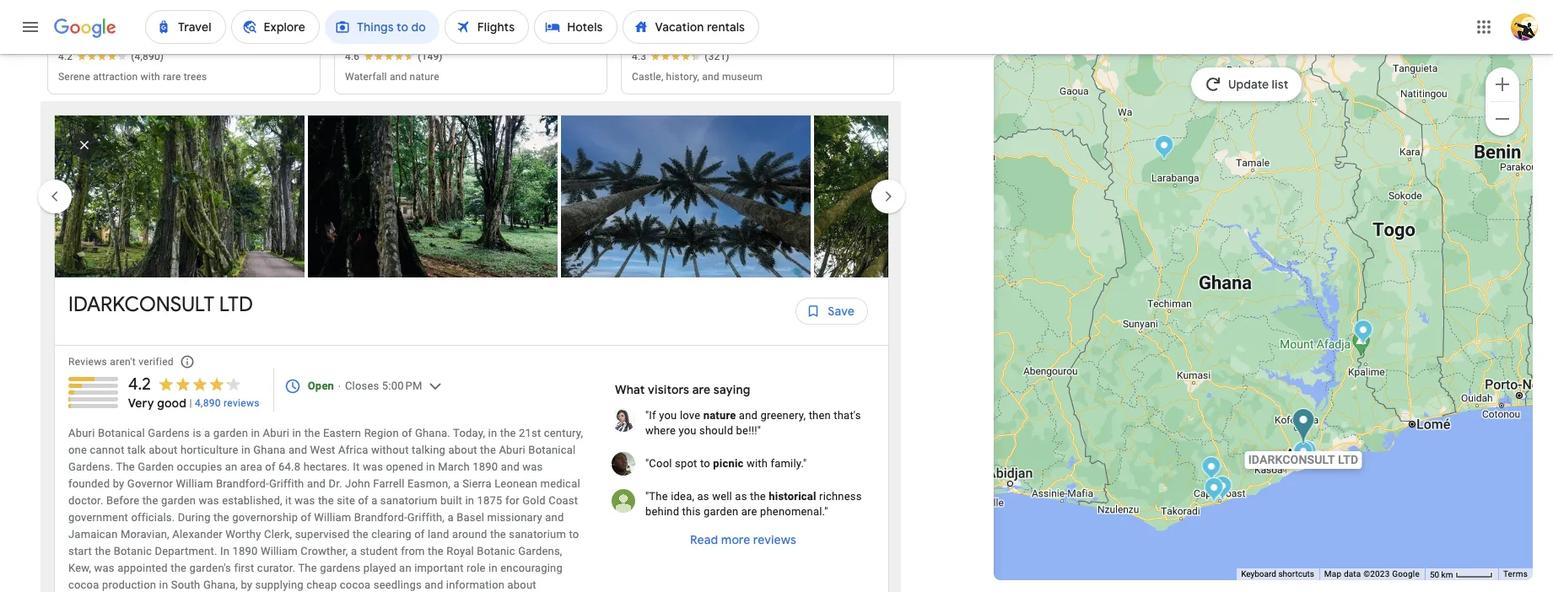 Task type: locate. For each thing, give the bounding box(es) containing it.
idarkconsult ltd up verified
[[68, 292, 253, 317]]

1 horizontal spatial an
[[399, 562, 412, 574]]

garden
[[138, 460, 174, 473]]

1 vertical spatial idarkconsult
[[68, 292, 214, 317]]

of down griffith,
[[415, 528, 425, 541]]

by up "before"
[[113, 477, 124, 490]]

1890 up sierra
[[473, 460, 498, 473]]

shortcuts
[[1279, 570, 1315, 579]]

idarkconsult ltd element
[[68, 291, 253, 331]]

reviews aren't verified image
[[167, 341, 208, 382]]

castle
[[667, 22, 716, 43]]

0 horizontal spatial as
[[698, 490, 710, 503]]

4,890 reviews link
[[195, 396, 260, 410]]

1 horizontal spatial cocoa
[[340, 578, 371, 591]]

0 horizontal spatial about
[[149, 443, 178, 456]]

0 horizontal spatial an
[[225, 460, 237, 473]]

0 vertical spatial by
[[113, 477, 124, 490]]

botanic up appointed
[[114, 545, 152, 557]]

garden up horticulture
[[213, 427, 248, 439]]

cannot
[[90, 443, 125, 456]]

terms
[[1504, 570, 1528, 579]]

the down missionary
[[490, 528, 506, 541]]

1 as from the left
[[698, 490, 710, 503]]

the down "jamaican"
[[95, 545, 111, 557]]

today,
[[453, 427, 485, 439]]

sanatorium up gardens,
[[509, 528, 566, 541]]

"the
[[646, 490, 668, 503]]

garden
[[213, 427, 248, 439], [161, 494, 196, 507], [704, 505, 739, 518]]

open
[[308, 379, 334, 392]]

land
[[428, 528, 449, 541]]

reviews inside very good | 4,890 reviews
[[224, 397, 260, 409]]

the left 21st
[[500, 427, 516, 439]]

castle,
[[632, 70, 664, 82]]

talk
[[127, 443, 146, 456]]

william down clerk,
[[261, 545, 298, 557]]

1 vertical spatial nature
[[704, 409, 736, 422]]

to inside aburi botanical gardens is a garden in aburi in the eastern region of ghana. today, in the 21st century, one cannot talk about horticulture in ghana and west africa without talking about the aburi botanical gardens. the garden occupies an area of 64.8 hectares. it was opened in march 1890 and was founded by governor william brandford-griffith and dr. john farrell easmon, a sierra leonean medical doctor. before the garden was established, it was the site of a sanatorium built in 1875 for gold coast government officials. during the governorship of william brandford-griffith, a basel missionary and jamaican moravian, alexander worthy clerk, supervised the clearing of land around the sanatorium to start the botanic department. in 1890 william crowther, a student from the royal botanic gardens, kew, was appointed the garden's first curator. the gardens played an important role in encouraging cocoa production in south ghana, by supplying cheap cocoa seedlings and informat
[[569, 528, 579, 541]]

ghana.
[[415, 427, 451, 439]]

1 horizontal spatial reviews
[[753, 532, 797, 547]]

4.2 up serene
[[58, 50, 73, 62]]

mole national park image
[[1154, 135, 1174, 163]]

gold
[[523, 494, 546, 507]]

as right well
[[735, 490, 747, 503]]

close detail image
[[64, 124, 105, 165]]

0 horizontal spatial you
[[659, 409, 677, 422]]

2 as from the left
[[735, 490, 747, 503]]

about
[[149, 443, 178, 456], [449, 443, 477, 456]]

behind
[[646, 505, 679, 518]]

you inside and greenery, then that's where you should be!!!"
[[679, 424, 697, 437]]

terms link
[[1504, 570, 1528, 579]]

africa
[[338, 443, 368, 456]]

1 horizontal spatial by
[[241, 578, 252, 591]]

1 vertical spatial 4.2
[[128, 373, 151, 395]]

1 vertical spatial are
[[742, 505, 757, 518]]

officials.
[[131, 511, 175, 524]]

0 horizontal spatial cocoa
[[68, 578, 99, 591]]

very
[[128, 395, 154, 411]]

⋅
[[337, 379, 342, 392]]

aburi up one at the bottom
[[68, 427, 95, 439]]

idarkconsult ltd image
[[1292, 408, 1315, 446]]

0 horizontal spatial ltd
[[185, 22, 214, 43]]

museum
[[722, 70, 763, 82]]

0 horizontal spatial 4.2
[[58, 50, 73, 62]]

about down today,
[[449, 443, 477, 456]]

idarkconsult up 4.2 out of 5 stars from 4,890 reviews image
[[58, 22, 181, 43]]

serene
[[58, 70, 90, 82]]

4.2 for 4.2 out of 5 stars from 4,890 reviews. very good. element
[[128, 373, 151, 395]]

the up cheap
[[298, 562, 317, 574]]

0 vertical spatial to
[[700, 457, 710, 470]]

more
[[721, 532, 751, 547]]

botanical down century,
[[529, 443, 576, 456]]

reviews
[[224, 397, 260, 409], [753, 532, 797, 547]]

2 about from the left
[[449, 443, 477, 456]]

0 horizontal spatial brandford-
[[216, 477, 269, 490]]

you
[[659, 409, 677, 422], [679, 424, 697, 437]]

1 vertical spatial to
[[569, 528, 579, 541]]

sanatorium up griffith,
[[380, 494, 438, 507]]

governorship
[[232, 511, 298, 524]]

by down first
[[241, 578, 252, 591]]

nature up should
[[704, 409, 736, 422]]

an
[[225, 460, 237, 473], [399, 562, 412, 574]]

in left south
[[159, 578, 168, 591]]

1 vertical spatial reviews
[[753, 532, 797, 547]]

the left historical
[[750, 490, 766, 503]]

horticulture
[[180, 443, 239, 456]]

the right during at the left bottom of page
[[214, 511, 229, 524]]

botanic up role
[[477, 545, 515, 557]]

1 horizontal spatial as
[[735, 490, 747, 503]]

1 vertical spatial the
[[298, 562, 317, 574]]

are down the "the idea, as well as the historical
[[742, 505, 757, 518]]

idarkconsult up verified
[[68, 292, 214, 317]]

waterfall
[[345, 70, 387, 82]]

be!!!"
[[736, 424, 761, 437]]

waterfalls
[[454, 22, 530, 43]]

2 vertical spatial william
[[261, 545, 298, 557]]

the down talk
[[116, 460, 135, 473]]

idarkconsult ltd up (4,890)
[[58, 22, 214, 43]]

(4,890)
[[131, 50, 164, 62]]

a right is
[[204, 427, 210, 439]]

0 vertical spatial william
[[176, 477, 213, 490]]

map region
[[886, 32, 1534, 592]]

garden inside richness behind this garden are phenomenal."
[[704, 505, 739, 518]]

reviews
[[68, 356, 107, 368]]

rare
[[163, 70, 181, 82]]

1 vertical spatial ltd
[[219, 292, 253, 317]]

1 horizontal spatial botanic
[[477, 545, 515, 557]]

1 horizontal spatial you
[[679, 424, 697, 437]]

1 horizontal spatial are
[[742, 505, 757, 518]]

0 horizontal spatial sanatorium
[[380, 494, 438, 507]]

a up the gardens
[[351, 545, 357, 557]]

1 vertical spatial by
[[241, 578, 252, 591]]

0 vertical spatial 4.2
[[58, 50, 73, 62]]

1 horizontal spatial to
[[700, 457, 710, 470]]

4.2 out of 5 stars from 4,890 reviews. very good. element
[[128, 373, 260, 411]]

reviews down phenomenal."
[[753, 532, 797, 547]]

0 horizontal spatial by
[[113, 477, 124, 490]]

march
[[438, 460, 470, 473]]

list
[[55, 9, 1068, 384]]

to right spot
[[700, 457, 710, 470]]

to
[[700, 457, 710, 470], [569, 528, 579, 541]]

ghana,
[[203, 578, 238, 591]]

serene attraction with rare trees
[[58, 70, 207, 82]]

you up 'where'
[[659, 409, 677, 422]]

opened
[[386, 460, 423, 473]]

5:00 pm
[[382, 379, 422, 392]]

garden up during at the left bottom of page
[[161, 494, 196, 507]]

attraction
[[93, 70, 138, 82]]

a
[[204, 427, 210, 439], [454, 477, 460, 490], [371, 494, 378, 507], [448, 511, 454, 524], [351, 545, 357, 557]]

the up south
[[171, 562, 187, 574]]

the down today,
[[480, 443, 496, 456]]

1 vertical spatial 1890
[[232, 545, 258, 557]]

0 horizontal spatial with
[[141, 70, 160, 82]]

keyboard shortcuts button
[[1241, 569, 1315, 581]]

"the idea, as well as the historical
[[646, 490, 817, 503]]

0 vertical spatial botanical
[[98, 427, 145, 439]]

william up the supervised
[[314, 511, 351, 524]]

osu
[[632, 22, 664, 43]]

1 vertical spatial william
[[314, 511, 351, 524]]

1 vertical spatial with
[[747, 457, 768, 470]]

talking
[[412, 443, 446, 456]]

reviews right 4,890
[[224, 397, 260, 409]]

0 vertical spatial nature
[[410, 70, 439, 82]]

1 horizontal spatial nature
[[704, 409, 736, 422]]

and up leonean
[[501, 460, 520, 473]]

1 horizontal spatial 4.2
[[128, 373, 151, 395]]

1 vertical spatial brandford-
[[354, 511, 407, 524]]

in up area
[[241, 443, 250, 456]]

the up student
[[353, 528, 369, 541]]

occupies
[[177, 460, 222, 473]]

21st
[[519, 427, 541, 439]]

2 botanic from the left
[[477, 545, 515, 557]]

botanical
[[98, 427, 145, 439], [529, 443, 576, 456]]

of down ghana
[[265, 460, 276, 473]]

kakum national park image
[[1202, 457, 1221, 484]]

richness behind this garden are phenomenal."
[[646, 490, 862, 518]]

are inside richness behind this garden are phenomenal."
[[742, 505, 757, 518]]

played
[[364, 562, 396, 574]]

cocoa down the gardens
[[340, 578, 371, 591]]

coast
[[549, 494, 578, 507]]

zoom in map image
[[1493, 74, 1513, 94]]

1 horizontal spatial the
[[298, 562, 317, 574]]

william
[[176, 477, 213, 490], [314, 511, 351, 524], [261, 545, 298, 557]]

brandford- up "clearing"
[[354, 511, 407, 524]]

list
[[1272, 77, 1289, 92]]

1 vertical spatial botanical
[[529, 443, 576, 456]]

nature down (149)
[[410, 70, 439, 82]]

"if
[[646, 409, 656, 422]]

a down "farrell"
[[371, 494, 378, 507]]

labadi beach image
[[1297, 441, 1316, 468]]

from
[[401, 545, 425, 557]]

0 vertical spatial reviews
[[224, 397, 260, 409]]

1 vertical spatial sanatorium
[[509, 528, 566, 541]]

50 km button
[[1425, 569, 1499, 581]]

1 horizontal spatial garden
[[213, 427, 248, 439]]

0 vertical spatial idarkconsult ltd
[[58, 22, 214, 43]]

with down (4,890)
[[141, 70, 160, 82]]

an left area
[[225, 460, 237, 473]]

and greenery, then that's where you should be!!!"
[[646, 409, 861, 437]]

wli agumatsa waterfalls
[[345, 22, 530, 43]]

0 horizontal spatial reviews
[[224, 397, 260, 409]]

elmina castle image
[[1204, 478, 1224, 505]]

aburi up ghana
[[263, 427, 290, 439]]

garden down well
[[704, 505, 739, 518]]

botanic
[[114, 545, 152, 557], [477, 545, 515, 557]]

1 horizontal spatial brandford-
[[354, 511, 407, 524]]

to down coast
[[569, 528, 579, 541]]

verified
[[139, 356, 174, 368]]

that's
[[834, 409, 861, 422]]

cocoa down kew,
[[68, 578, 99, 591]]

an down "from"
[[399, 562, 412, 574]]

1 horizontal spatial about
[[449, 443, 477, 456]]

department.
[[155, 545, 217, 557]]

are up "if you love nature
[[693, 382, 711, 397]]

list item
[[55, 9, 308, 384], [308, 9, 561, 384], [561, 115, 814, 277], [814, 115, 1068, 277]]

1 horizontal spatial 1890
[[473, 460, 498, 473]]

1 horizontal spatial aburi
[[263, 427, 290, 439]]

4.2 inside image
[[58, 50, 73, 62]]

0 horizontal spatial the
[[116, 460, 135, 473]]

william down occupies
[[176, 477, 213, 490]]

brandford- down area
[[216, 477, 269, 490]]

you down "love"
[[679, 424, 697, 437]]

4.2 up very
[[128, 373, 151, 395]]

and down "4.6 out of 5 stars from 149 reviews" image
[[390, 70, 407, 82]]

aburi down 21st
[[499, 443, 526, 456]]

0 horizontal spatial botanic
[[114, 545, 152, 557]]

about down gardens
[[149, 443, 178, 456]]

medical
[[541, 477, 580, 490]]

aburi
[[68, 427, 95, 439], [263, 427, 290, 439], [499, 443, 526, 456]]

4.3 out of 5 stars from 321 reviews image
[[632, 49, 730, 63]]

in
[[251, 427, 260, 439], [292, 427, 301, 439], [488, 427, 497, 439], [241, 443, 250, 456], [426, 460, 435, 473], [465, 494, 474, 507], [489, 562, 498, 574], [159, 578, 168, 591]]

by
[[113, 477, 124, 490], [241, 578, 252, 591]]

of up the supervised
[[301, 511, 311, 524]]

cocoa
[[68, 578, 99, 591], [340, 578, 371, 591]]

0 horizontal spatial to
[[569, 528, 579, 541]]

gardens
[[148, 427, 190, 439]]

south
[[171, 578, 200, 591]]

and down coast
[[545, 511, 564, 524]]

2 horizontal spatial garden
[[704, 505, 739, 518]]

4.2
[[58, 50, 73, 62], [128, 373, 151, 395]]

0 vertical spatial idarkconsult
[[58, 22, 181, 43]]

well
[[712, 490, 732, 503]]

1 botanic from the left
[[114, 545, 152, 557]]

botanical up cannot
[[98, 427, 145, 439]]

and up be!!!"
[[739, 409, 758, 422]]

0 horizontal spatial are
[[693, 382, 711, 397]]

1890 up first
[[232, 545, 258, 557]]

with right picnic
[[747, 457, 768, 470]]

and inside and greenery, then that's where you should be!!!"
[[739, 409, 758, 422]]

1 vertical spatial you
[[679, 424, 697, 437]]

2 horizontal spatial william
[[314, 511, 351, 524]]

data
[[1344, 570, 1362, 579]]

century,
[[544, 427, 583, 439]]

nature
[[410, 70, 439, 82], [704, 409, 736, 422]]

read
[[690, 532, 718, 547]]

wli agumatsa waterfalls image
[[1354, 320, 1373, 348]]

as left well
[[698, 490, 710, 503]]

sanatorium
[[380, 494, 438, 507], [509, 528, 566, 541]]

basel
[[457, 511, 484, 524]]

keyboard
[[1241, 570, 1277, 579]]



Task type: vqa. For each thing, say whether or not it's contained in the screenshot.
'1890'
yes



Task type: describe. For each thing, give the bounding box(es) containing it.
sierra
[[463, 477, 492, 490]]

built
[[440, 494, 462, 507]]

in up ghana
[[251, 427, 260, 439]]

moravian,
[[121, 528, 170, 541]]

0 vertical spatial are
[[693, 382, 711, 397]]

in up basel
[[465, 494, 474, 507]]

reviews aren't verified
[[68, 356, 174, 368]]

student
[[360, 545, 398, 557]]

0 horizontal spatial 1890
[[232, 545, 258, 557]]

appointed
[[117, 562, 168, 574]]

osu castle image
[[1294, 441, 1313, 469]]

production
[[102, 578, 156, 591]]

founded
[[68, 477, 110, 490]]

of right 'site'
[[358, 494, 369, 507]]

richness
[[819, 490, 862, 503]]

curator.
[[257, 562, 296, 574]]

cape coast castle image
[[1213, 476, 1232, 504]]

a down built
[[448, 511, 454, 524]]

the down dr.
[[318, 494, 334, 507]]

in right role
[[489, 562, 498, 574]]

garden's
[[190, 562, 231, 574]]

4.2 out of 5 stars from 4,890 reviews image
[[58, 49, 164, 63]]

picnic
[[713, 457, 744, 470]]

what visitors are saying
[[615, 382, 751, 397]]

family."
[[771, 457, 807, 470]]

64.8
[[279, 460, 301, 473]]

eastern
[[323, 427, 361, 439]]

kew,
[[68, 562, 91, 574]]

region
[[364, 427, 399, 439]]

wli
[[345, 22, 369, 43]]

©2023
[[1364, 570, 1390, 579]]

2 cocoa from the left
[[340, 578, 371, 591]]

it
[[353, 460, 360, 473]]

seedlings
[[374, 578, 422, 591]]

established,
[[222, 494, 282, 507]]

is
[[193, 427, 201, 439]]

0 horizontal spatial aburi
[[68, 427, 95, 439]]

50 km
[[1430, 570, 1456, 579]]

|
[[189, 397, 192, 409]]

open ⋅ closes 5:00 pm
[[308, 379, 422, 392]]

without
[[371, 443, 409, 456]]

in up the 64.8
[[292, 427, 301, 439]]

aren't
[[110, 356, 136, 368]]

2 horizontal spatial aburi
[[499, 443, 526, 456]]

crowther,
[[301, 545, 348, 557]]

a down march
[[454, 477, 460, 490]]

it
[[285, 494, 292, 507]]

gardens
[[320, 562, 361, 574]]

4.6 out of 5 stars from 149 reviews image
[[345, 49, 443, 63]]

1 horizontal spatial ltd
[[219, 292, 253, 317]]

0 horizontal spatial garden
[[161, 494, 196, 507]]

where
[[646, 424, 676, 437]]

easmon,
[[408, 477, 451, 490]]

zoom out map image
[[1493, 108, 1513, 129]]

read more reviews
[[690, 532, 797, 547]]

0 horizontal spatial nature
[[410, 70, 439, 82]]

gardens.
[[68, 460, 113, 473]]

main menu image
[[20, 17, 41, 37]]

farrell
[[373, 477, 405, 490]]

4.6
[[345, 50, 360, 62]]

history,
[[666, 70, 700, 82]]

should
[[700, 424, 733, 437]]

0 vertical spatial the
[[116, 460, 135, 473]]

1 horizontal spatial botanical
[[529, 443, 576, 456]]

0 vertical spatial sanatorium
[[380, 494, 438, 507]]

this
[[682, 505, 701, 518]]

government
[[68, 511, 128, 524]]

john
[[345, 477, 370, 490]]

and up the 64.8
[[289, 443, 307, 456]]

dr.
[[329, 477, 342, 490]]

very good | 4,890 reviews
[[128, 395, 260, 411]]

update
[[1229, 77, 1269, 92]]

1 cocoa from the left
[[68, 578, 99, 591]]

0 vertical spatial ltd
[[185, 22, 214, 43]]

kwame nkrumah memorial park & mausoleum image
[[1293, 442, 1312, 470]]

update list
[[1229, 77, 1289, 92]]

the down the governor
[[142, 494, 158, 507]]

0 vertical spatial brandford-
[[216, 477, 269, 490]]

griffith
[[269, 477, 304, 490]]

0 horizontal spatial william
[[176, 477, 213, 490]]

the down land at left
[[428, 545, 444, 557]]

osu castle
[[632, 22, 716, 43]]

1 vertical spatial an
[[399, 562, 412, 574]]

one
[[68, 443, 87, 456]]

1 horizontal spatial william
[[261, 545, 298, 557]]

of up without
[[402, 427, 412, 439]]

aburi botanical gardens is a garden in aburi in the eastern region of ghana. today, in the 21st century, one cannot talk about horticulture in ghana and west africa without talking about the aburi botanical gardens. the garden occupies an area of 64.8 hectares. it was opened in march 1890 and was founded by governor william brandford-griffith and dr. john farrell easmon, a sierra leonean medical doctor. before the garden was established, it was the site of a sanatorium built in 1875 for gold coast government officials. during the governorship of william brandford-griffith, a basel missionary and jamaican moravian, alexander worthy clerk, supervised the clearing of land around the sanatorium to start the botanic department. in 1890 william crowther, a student from the royal botanic gardens, kew, was appointed the garden's first curator. the gardens played an important role in encouraging cocoa production in south ghana, by supplying cheap cocoa seedlings and informat
[[68, 427, 583, 592]]

encouraging
[[501, 562, 563, 574]]

phenomenal."
[[760, 505, 828, 518]]

"cool
[[646, 457, 672, 470]]

update list button
[[1191, 68, 1302, 101]]

cheap
[[306, 578, 337, 591]]

what
[[615, 382, 645, 397]]

castle, history, and museum
[[632, 70, 763, 82]]

1 horizontal spatial sanatorium
[[509, 528, 566, 541]]

0 vertical spatial with
[[141, 70, 160, 82]]

in up easmon,
[[426, 460, 435, 473]]

before
[[106, 494, 139, 507]]

4.3
[[632, 50, 647, 62]]

0 vertical spatial you
[[659, 409, 677, 422]]

4.2 for 4.2 out of 5 stars from 4,890 reviews image
[[58, 50, 73, 62]]

next image
[[868, 176, 909, 216]]

supervised
[[295, 528, 350, 541]]

0 vertical spatial an
[[225, 460, 237, 473]]

previous image
[[35, 176, 75, 216]]

historical
[[769, 490, 817, 503]]

1 vertical spatial idarkconsult ltd
[[68, 292, 253, 317]]

trees
[[184, 70, 207, 82]]

and down important
[[425, 578, 443, 591]]

and down (321)
[[702, 70, 720, 82]]

the up 'west'
[[304, 427, 320, 439]]

km
[[1442, 570, 1454, 579]]

in right today,
[[488, 427, 497, 439]]

"cool spot to picnic with family."
[[646, 457, 807, 470]]

0 vertical spatial 1890
[[473, 460, 498, 473]]

idea,
[[671, 490, 695, 503]]

site
[[337, 494, 355, 507]]

1 about from the left
[[149, 443, 178, 456]]

0 horizontal spatial botanical
[[98, 427, 145, 439]]

clearing
[[372, 528, 412, 541]]

alexander
[[172, 528, 223, 541]]

and left dr.
[[307, 477, 326, 490]]

agumatsa
[[372, 22, 450, 43]]

1 horizontal spatial with
[[747, 457, 768, 470]]



